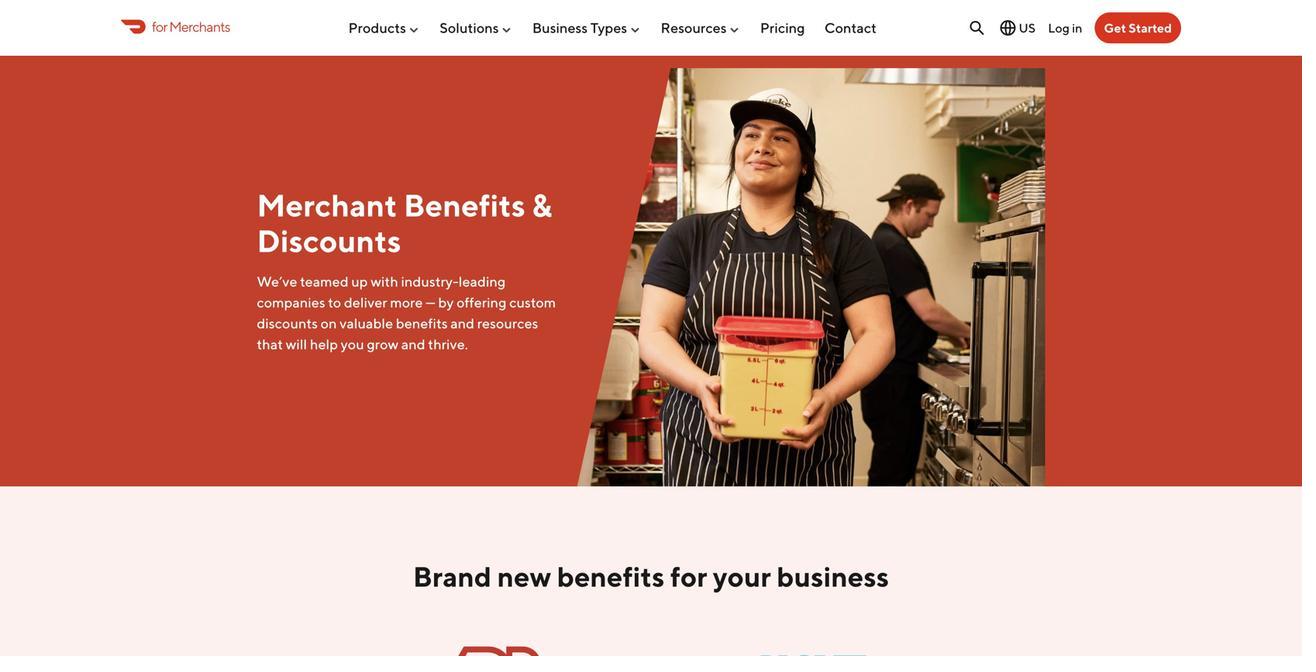Task type: describe. For each thing, give the bounding box(es) containing it.
products
[[349, 20, 406, 36]]

that
[[257, 336, 283, 353]]

resources
[[477, 315, 539, 332]]

for merchants
[[152, 18, 230, 35]]

merchant benefits & discounts
[[257, 187, 552, 259]]

we've
[[257, 273, 297, 290]]

to
[[328, 294, 341, 311]]

mx - making pizza image
[[577, 68, 1046, 487]]

us
[[1019, 21, 1036, 35]]

log
[[1049, 20, 1070, 35]]

get started button
[[1095, 12, 1182, 43]]

we've teamed up with industry-leading companies to deliver more — by offering custom discounts on valuable benefits and resources that will help you grow and thrive.
[[257, 273, 556, 353]]

merchants
[[169, 18, 230, 35]]

offering
[[457, 294, 507, 311]]

more
[[390, 294, 423, 311]]

custom
[[510, 294, 556, 311]]

discounts
[[257, 315, 318, 332]]

by
[[438, 294, 454, 311]]

valuable
[[340, 315, 393, 332]]

next insurance logo image
[[761, 618, 866, 657]]

—
[[426, 294, 436, 311]]

merchant
[[257, 187, 397, 224]]

adp logo image
[[436, 618, 542, 657]]

business
[[533, 20, 588, 36]]

1 horizontal spatial for
[[671, 561, 708, 594]]

solutions
[[440, 20, 499, 36]]

1 vertical spatial and
[[402, 336, 425, 353]]

deliver
[[344, 294, 387, 311]]

up
[[351, 273, 368, 290]]

0 vertical spatial for
[[152, 18, 167, 35]]

resources link
[[661, 13, 741, 42]]

business types
[[533, 20, 628, 36]]

0 vertical spatial and
[[451, 315, 475, 332]]

thrive.
[[428, 336, 468, 353]]

will
[[286, 336, 307, 353]]



Task type: vqa. For each thing, say whether or not it's contained in the screenshot.
the top the does
no



Task type: locate. For each thing, give the bounding box(es) containing it.
your
[[713, 561, 771, 594]]

0 horizontal spatial for
[[152, 18, 167, 35]]

get
[[1105, 21, 1127, 35]]

brand new benefits for your business
[[413, 561, 890, 594]]

for left your
[[671, 561, 708, 594]]

business
[[777, 561, 890, 594]]

resources
[[661, 20, 727, 36]]

benefits inside 'we've teamed up with industry-leading companies to deliver more — by offering custom discounts on valuable benefits and resources that will help you grow and thrive.'
[[396, 315, 448, 332]]

companies
[[257, 294, 325, 311]]

pricing
[[761, 20, 805, 36]]

0 horizontal spatial and
[[402, 336, 425, 353]]

types
[[591, 20, 628, 36]]

discounts
[[257, 223, 401, 259]]

get started
[[1105, 21, 1172, 35]]

and right grow
[[402, 336, 425, 353]]

for merchants link
[[121, 16, 230, 37]]

contact
[[825, 20, 877, 36]]

brand
[[413, 561, 492, 594]]

products link
[[349, 13, 420, 42]]

contact link
[[825, 13, 877, 42]]

globe line image
[[999, 19, 1018, 37]]

on
[[321, 315, 337, 332]]

for left the merchants
[[152, 18, 167, 35]]

0 horizontal spatial benefits
[[396, 315, 448, 332]]

and
[[451, 315, 475, 332], [402, 336, 425, 353]]

with
[[371, 273, 398, 290]]

1 horizontal spatial and
[[451, 315, 475, 332]]

1 vertical spatial for
[[671, 561, 708, 594]]

leading
[[459, 273, 506, 290]]

benefits
[[396, 315, 448, 332], [557, 561, 665, 594]]

0 vertical spatial benefits
[[396, 315, 448, 332]]

pricing link
[[761, 13, 805, 42]]

solutions link
[[440, 13, 513, 42]]

help
[[310, 336, 338, 353]]

in
[[1073, 20, 1083, 35]]

benefits
[[404, 187, 526, 224]]

new
[[498, 561, 552, 594]]

for
[[152, 18, 167, 35], [671, 561, 708, 594]]

grow
[[367, 336, 399, 353]]

teamed
[[300, 273, 349, 290]]

you
[[341, 336, 364, 353]]

business types link
[[533, 13, 641, 42]]

industry-
[[401, 273, 459, 290]]

log in
[[1049, 20, 1083, 35]]

log in link
[[1049, 20, 1083, 35]]

started
[[1129, 21, 1172, 35]]

1 horizontal spatial benefits
[[557, 561, 665, 594]]

&
[[532, 187, 552, 224]]

and up thrive.
[[451, 315, 475, 332]]

1 vertical spatial benefits
[[557, 561, 665, 594]]



